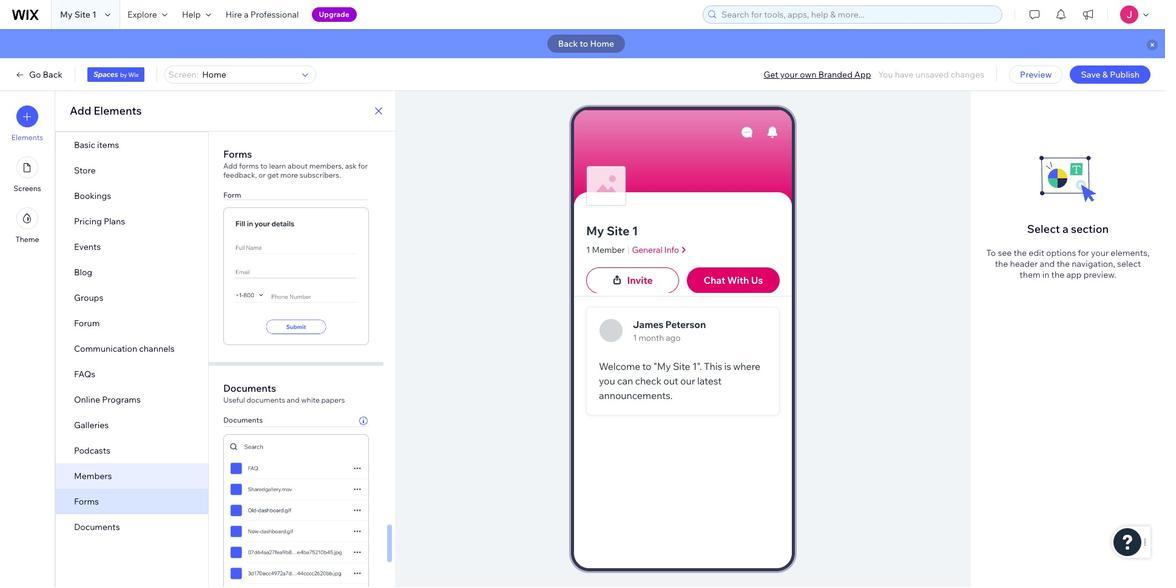 Task type: describe. For each thing, give the bounding box(es) containing it.
in
[[1043, 269, 1050, 280]]

info
[[664, 244, 679, 255]]

save
[[1081, 69, 1101, 80]]

Search for tools, apps, help & more... field
[[718, 6, 998, 23]]

select
[[1027, 222, 1060, 236]]

own
[[800, 69, 817, 80]]

my for my site 1
[[60, 9, 73, 20]]

add elements
[[70, 104, 142, 118]]

publish
[[1110, 69, 1140, 80]]

peterson
[[666, 319, 706, 331]]

welcome
[[599, 361, 640, 373]]

get
[[764, 69, 778, 80]]

to see the edit options for your elements, the header and the navigation, select them in the app preview.
[[987, 248, 1150, 280]]

a for professional
[[244, 9, 249, 20]]

is
[[724, 361, 731, 373]]

members,
[[309, 161, 344, 170]]

announcements.
[[599, 390, 673, 402]]

online
[[74, 394, 100, 405]]

useful
[[223, 396, 245, 405]]

select
[[1117, 259, 1141, 269]]

forms for forms add forms to learn about members, ask for feedback, or get more subscribers.
[[223, 148, 252, 160]]

help
[[182, 9, 201, 20]]

forms add forms to learn about members, ask for feedback, or get more subscribers.
[[223, 148, 368, 179]]

hire a professional link
[[218, 0, 306, 29]]

forms for forms
[[74, 496, 99, 507]]

documents useful documents and white papers
[[223, 382, 345, 405]]

0 horizontal spatial your
[[780, 69, 798, 80]]

preview button
[[1009, 66, 1063, 84]]

go back button
[[15, 69, 62, 80]]

changes
[[951, 69, 984, 80]]

learn
[[269, 161, 286, 170]]

invite
[[627, 275, 653, 287]]

out
[[664, 375, 678, 387]]

get your own branded app button
[[764, 69, 871, 80]]

basic
[[74, 140, 95, 151]]

menu bar containing basic items
[[56, 132, 208, 540]]

chat with us button
[[687, 268, 780, 294]]

my site 1 1 member | general info
[[586, 223, 679, 256]]

you
[[599, 375, 615, 387]]

get
[[267, 170, 279, 179]]

navigation,
[[1072, 259, 1115, 269]]

james
[[633, 319, 663, 331]]

galleries
[[74, 420, 109, 431]]

this
[[704, 361, 722, 373]]

latest
[[697, 375, 722, 387]]

check
[[635, 375, 661, 387]]

basic items
[[74, 140, 119, 151]]

and inside documents useful documents and white papers
[[287, 396, 300, 405]]

where
[[733, 361, 761, 373]]

chat
[[704, 275, 725, 287]]

unsaved
[[916, 69, 949, 80]]

1 for my site 1 1 member | general info
[[632, 223, 638, 238]]

&
[[1103, 69, 1108, 80]]

have
[[895, 69, 914, 80]]

back to home button
[[547, 35, 625, 53]]

announcements
[[721, 284, 787, 295]]

branded
[[819, 69, 853, 80]]

podcasts
[[74, 445, 110, 456]]

app
[[1067, 269, 1082, 280]]

documents inside menu bar
[[74, 522, 120, 533]]

online programs
[[74, 394, 141, 405]]

faqs
[[74, 369, 95, 380]]

1".
[[692, 361, 702, 373]]

items
[[97, 140, 119, 151]]

ask
[[345, 161, 357, 170]]

preview
[[1020, 69, 1052, 80]]

chat with us
[[704, 275, 763, 287]]

screens button
[[14, 157, 41, 193]]

theme button
[[15, 208, 39, 244]]

bookings
[[74, 191, 111, 201]]

help button
[[175, 0, 218, 29]]

options
[[1046, 248, 1076, 259]]

forms
[[239, 161, 259, 170]]

channels
[[139, 344, 175, 354]]

1 for my site 1
[[92, 9, 96, 20]]

elements inside menu
[[11, 133, 43, 142]]

1 for james peterson 1 month ago
[[633, 333, 637, 343]]



Task type: locate. For each thing, give the bounding box(es) containing it.
site inside my site 1 1 member | general info
[[607, 223, 630, 238]]

month
[[639, 333, 664, 343]]

or
[[259, 170, 266, 179]]

go back
[[29, 69, 62, 80]]

pricing
[[74, 216, 102, 227]]

to inside button
[[580, 38, 588, 49]]

store
[[74, 165, 96, 176]]

1 inside james peterson 1 month ago
[[633, 333, 637, 343]]

1 left month
[[633, 333, 637, 343]]

programs
[[102, 394, 141, 405]]

forum
[[74, 318, 100, 329]]

groups
[[74, 293, 103, 303]]

screens
[[14, 184, 41, 193]]

1 horizontal spatial back
[[558, 38, 578, 49]]

2 vertical spatial to
[[642, 361, 652, 373]]

1 vertical spatial add
[[223, 161, 238, 170]]

to left learn
[[260, 161, 267, 170]]

a for section
[[1063, 222, 1069, 236]]

1 horizontal spatial elements
[[94, 104, 142, 118]]

general
[[632, 244, 663, 255]]

section
[[1071, 222, 1109, 236]]

feedback,
[[223, 170, 257, 179]]

0 vertical spatial back
[[558, 38, 578, 49]]

1 vertical spatial documents
[[223, 416, 263, 425]]

1 vertical spatial to
[[260, 161, 267, 170]]

1 vertical spatial for
[[1078, 248, 1089, 259]]

communication channels
[[74, 344, 175, 354]]

menu containing elements
[[0, 98, 55, 251]]

about
[[288, 161, 308, 170]]

add left the forms
[[223, 161, 238, 170]]

screen:
[[169, 69, 199, 80]]

for right the ask
[[358, 161, 368, 170]]

0 vertical spatial your
[[780, 69, 798, 80]]

0 horizontal spatial site
[[74, 9, 90, 20]]

our
[[680, 375, 695, 387]]

1 vertical spatial a
[[1063, 222, 1069, 236]]

1 horizontal spatial to
[[580, 38, 588, 49]]

back inside button
[[558, 38, 578, 49]]

0 vertical spatial for
[[358, 161, 368, 170]]

your
[[780, 69, 798, 80], [1091, 248, 1109, 259]]

my site 1
[[60, 9, 96, 20]]

site for my site 1
[[74, 9, 90, 20]]

1 horizontal spatial your
[[1091, 248, 1109, 259]]

your right the get
[[780, 69, 798, 80]]

1 vertical spatial site
[[607, 223, 630, 238]]

header
[[757, 113, 787, 123]]

edit
[[1029, 248, 1044, 259]]

for inside to see the edit options for your elements, the header and the navigation, select them in the app preview.
[[1078, 248, 1089, 259]]

1 horizontal spatial site
[[607, 223, 630, 238]]

elements button
[[11, 106, 43, 142]]

with
[[727, 275, 749, 287]]

app
[[855, 69, 871, 80]]

documents up useful
[[223, 382, 276, 395]]

0 horizontal spatial and
[[287, 396, 300, 405]]

documents
[[247, 396, 285, 405]]

documents
[[223, 382, 276, 395], [223, 416, 263, 425], [74, 522, 120, 533]]

white
[[301, 396, 320, 405]]

to for back
[[580, 38, 588, 49]]

blog
[[74, 267, 92, 278]]

documents inside documents useful documents and white papers
[[223, 382, 276, 395]]

0 horizontal spatial for
[[358, 161, 368, 170]]

0 horizontal spatial to
[[260, 161, 267, 170]]

1 vertical spatial forms
[[74, 496, 99, 507]]

add inside the forms add forms to learn about members, ask for feedback, or get more subscribers.
[[223, 161, 238, 170]]

explore
[[127, 9, 157, 20]]

0 vertical spatial a
[[244, 9, 249, 20]]

|
[[627, 244, 630, 256]]

pricing plans
[[74, 216, 125, 227]]

1 member button
[[586, 244, 625, 256]]

elements up items
[[94, 104, 142, 118]]

menu
[[0, 98, 55, 251]]

your up preview.
[[1091, 248, 1109, 259]]

you have unsaved changes
[[879, 69, 984, 80]]

back right the "go" on the left top of page
[[43, 69, 62, 80]]

0 horizontal spatial my
[[60, 9, 73, 20]]

theme
[[15, 235, 39, 244]]

us
[[751, 275, 763, 287]]

0 vertical spatial documents
[[223, 382, 276, 395]]

0 vertical spatial add
[[70, 104, 91, 118]]

site
[[74, 9, 90, 20], [607, 223, 630, 238], [673, 361, 690, 373]]

1 vertical spatial elements
[[11, 133, 43, 142]]

1 vertical spatial and
[[287, 396, 300, 405]]

1 horizontal spatial and
[[1040, 259, 1055, 269]]

None field
[[199, 66, 298, 83]]

to for welcome
[[642, 361, 652, 373]]

1 horizontal spatial forms
[[223, 148, 252, 160]]

more
[[280, 170, 298, 179]]

upgrade button
[[312, 7, 357, 22]]

forms inside the forms add forms to learn about members, ask for feedback, or get more subscribers.
[[223, 148, 252, 160]]

professional
[[250, 9, 299, 20]]

events
[[74, 242, 101, 252]]

1
[[92, 9, 96, 20], [632, 223, 638, 238], [586, 244, 590, 255], [633, 333, 637, 343]]

papers
[[321, 396, 345, 405]]

site for my site 1 1 member | general info
[[607, 223, 630, 238]]

forms down the members
[[74, 496, 99, 507]]

1 left "explore"
[[92, 9, 96, 20]]

back to home
[[558, 38, 614, 49]]

0 vertical spatial my
[[60, 9, 73, 20]]

2 vertical spatial site
[[673, 361, 690, 373]]

you
[[879, 69, 893, 80]]

0 horizontal spatial forms
[[74, 496, 99, 507]]

back to home alert
[[0, 29, 1165, 58]]

welcome to "my site 1". this is where you can check out our latest announcements.
[[599, 361, 763, 402]]

my for my site 1 1 member | general info
[[586, 223, 604, 238]]

documents down the members
[[74, 522, 120, 533]]

a right select
[[1063, 222, 1069, 236]]

my site 1 button
[[586, 223, 780, 240]]

2 vertical spatial documents
[[74, 522, 120, 533]]

for right options
[[1078, 248, 1089, 259]]

your inside to see the edit options for your elements, the header and the navigation, select them in the app preview.
[[1091, 248, 1109, 259]]

0 horizontal spatial a
[[244, 9, 249, 20]]

communication
[[74, 344, 137, 354]]

my
[[60, 9, 73, 20], [586, 223, 604, 238]]

"my
[[654, 361, 671, 373]]

subscribers.
[[300, 170, 341, 179]]

plans
[[104, 216, 125, 227]]

0 vertical spatial to
[[580, 38, 588, 49]]

to up check
[[642, 361, 652, 373]]

0 horizontal spatial add
[[70, 104, 91, 118]]

save & publish
[[1081, 69, 1140, 80]]

0 horizontal spatial elements
[[11, 133, 43, 142]]

a right hire
[[244, 9, 249, 20]]

can
[[617, 375, 633, 387]]

see
[[998, 248, 1012, 259]]

form
[[223, 190, 241, 199]]

and inside to see the edit options for your elements, the header and the navigation, select them in the app preview.
[[1040, 259, 1055, 269]]

elements,
[[1111, 248, 1150, 259]]

add up basic
[[70, 104, 91, 118]]

0 vertical spatial site
[[74, 9, 90, 20]]

menu bar
[[56, 132, 208, 540]]

1 horizontal spatial add
[[223, 161, 238, 170]]

save & publish button
[[1070, 66, 1151, 84]]

0 horizontal spatial back
[[43, 69, 62, 80]]

go
[[29, 69, 41, 80]]

to left home at top
[[580, 38, 588, 49]]

back left home at top
[[558, 38, 578, 49]]

1 horizontal spatial for
[[1078, 248, 1089, 259]]

them
[[1020, 269, 1041, 280]]

site inside welcome to "my site 1". this is where you can check out our latest announcements.
[[673, 361, 690, 373]]

forms up the forms
[[223, 148, 252, 160]]

header
[[1010, 259, 1038, 269]]

james peterson 1 month ago
[[633, 319, 706, 343]]

0 vertical spatial elements
[[94, 104, 142, 118]]

for inside the forms add forms to learn about members, ask for feedback, or get more subscribers.
[[358, 161, 368, 170]]

2 horizontal spatial site
[[673, 361, 690, 373]]

2 horizontal spatial to
[[642, 361, 652, 373]]

a
[[244, 9, 249, 20], [1063, 222, 1069, 236]]

site left 1".
[[673, 361, 690, 373]]

site up member
[[607, 223, 630, 238]]

site left "explore"
[[74, 9, 90, 20]]

my inside my site 1 1 member | general info
[[586, 223, 604, 238]]

to inside welcome to "my site 1". this is where you can check out our latest announcements.
[[642, 361, 652, 373]]

1 left member
[[586, 244, 590, 255]]

to inside the forms add forms to learn about members, ask for feedback, or get more subscribers.
[[260, 161, 267, 170]]

0 vertical spatial forms
[[223, 148, 252, 160]]

elements up screens button
[[11, 133, 43, 142]]

1 vertical spatial my
[[586, 223, 604, 238]]

documents down useful
[[223, 416, 263, 425]]

members
[[74, 471, 112, 482]]

to
[[987, 248, 996, 259]]

0 vertical spatial and
[[1040, 259, 1055, 269]]

1 horizontal spatial my
[[586, 223, 604, 238]]

1 vertical spatial your
[[1091, 248, 1109, 259]]

preview.
[[1084, 269, 1116, 280]]

1 horizontal spatial a
[[1063, 222, 1069, 236]]

ago
[[666, 333, 681, 343]]

invite button
[[586, 268, 679, 294]]

1 vertical spatial back
[[43, 69, 62, 80]]

1 up the general
[[632, 223, 638, 238]]

home
[[590, 38, 614, 49]]



Task type: vqa. For each thing, say whether or not it's contained in the screenshot.
Forms to the right
yes



